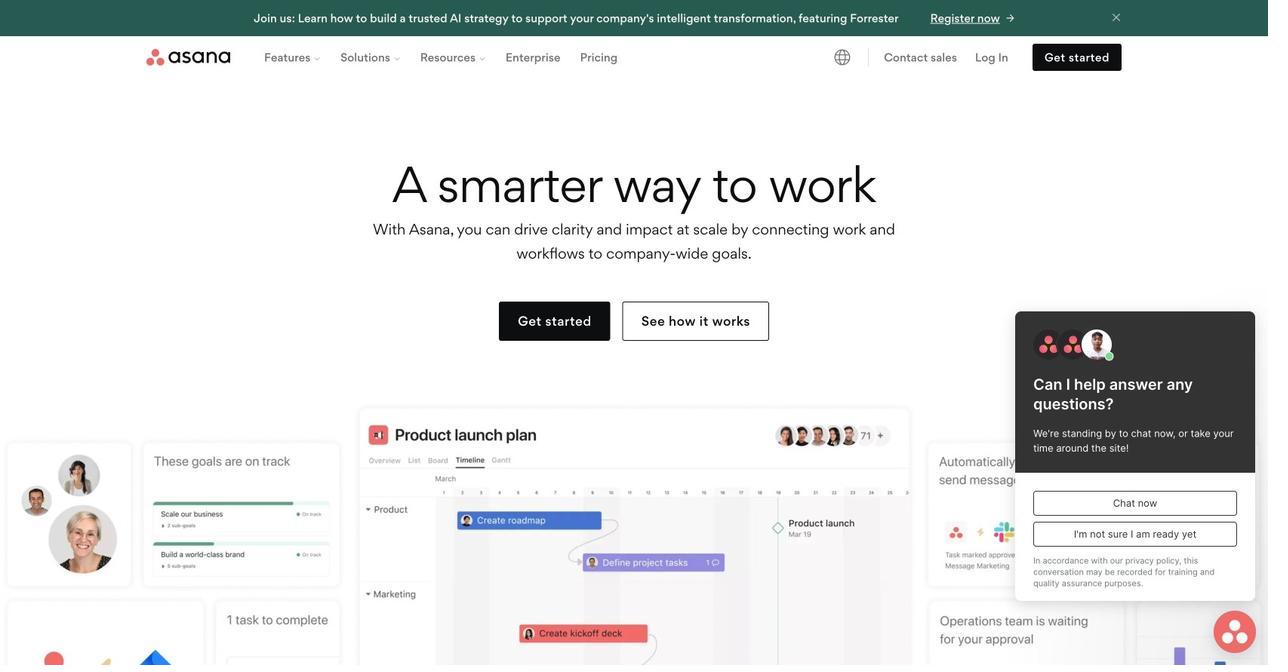 Task type: locate. For each thing, give the bounding box(es) containing it.
group
[[254, 36, 628, 79]]

a smarter way to work - asana product ui image
[[0, 402, 1268, 666]]



